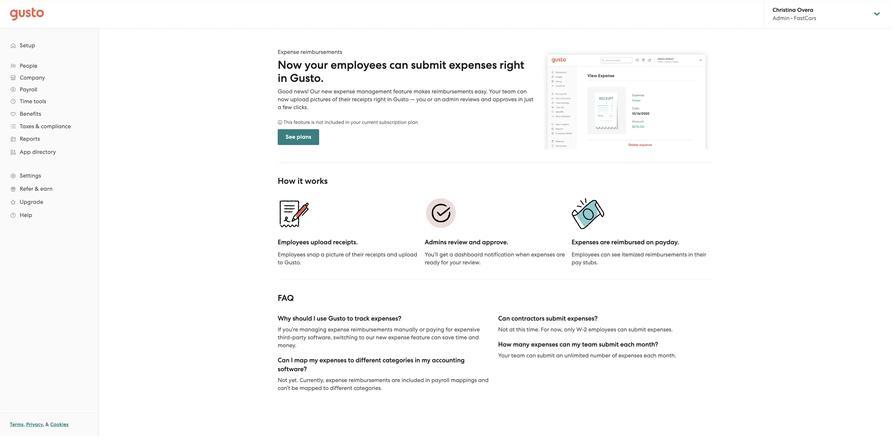 Task type: locate. For each thing, give the bounding box(es) containing it.
employees for employees upload receipts.
[[278, 239, 309, 246]]

reimbursements for if you're managing expense reimbursements manually or paying for expensive third-party software, switching to our new expense feature can save time and money.
[[351, 327, 392, 333]]

included right not
[[325, 119, 344, 125]]

expense right our
[[334, 88, 355, 95]]

team
[[502, 88, 516, 95], [582, 341, 597, 349], [511, 353, 525, 359]]

reimbursements for employees can see itemized reimbursements in their pay stubs.
[[645, 252, 687, 258]]

2 vertical spatial feature
[[411, 334, 430, 341]]

employees
[[278, 239, 309, 246], [278, 252, 305, 258], [572, 252, 599, 258]]

reimbursements inside employees can see itemized reimbursements in their pay stubs.
[[645, 252, 687, 258]]

different down the our
[[356, 357, 381, 364]]

i inside can i map my expenses to different categories in my accounting software?
[[291, 357, 293, 364]]

different
[[356, 357, 381, 364], [330, 385, 352, 392]]

your down the at
[[498, 353, 510, 359]]

1 horizontal spatial are
[[556, 252, 565, 258]]

checkmark illustration image
[[425, 197, 458, 230]]

1 vertical spatial right
[[374, 96, 386, 103]]

& left cookies
[[45, 422, 49, 428]]

0 horizontal spatial i
[[291, 357, 293, 364]]

a right 'get'
[[450, 252, 453, 258]]

0 horizontal spatial or
[[419, 327, 425, 333]]

1 vertical spatial different
[[330, 385, 352, 392]]

1 vertical spatial upload
[[311, 239, 332, 246]]

different left categories.
[[330, 385, 352, 392]]

0 vertical spatial upload
[[290, 96, 309, 103]]

refer & earn
[[20, 186, 53, 192]]

new up the pictures
[[321, 88, 332, 95]]

now,
[[551, 327, 563, 333]]

gusto left —
[[393, 96, 409, 103]]

1 vertical spatial an
[[556, 353, 563, 359]]

1 horizontal spatial or
[[427, 96, 433, 103]]

how many expenses can my team submit each month?
[[498, 341, 658, 349]]

0 vertical spatial team
[[502, 88, 516, 95]]

new inside if you're managing expense reimbursements manually or paying for expensive third-party software, switching to our new expense feature can save time and money.
[[376, 334, 387, 341]]

to
[[278, 259, 283, 266], [347, 315, 353, 323], [359, 334, 364, 341], [348, 357, 354, 364], [323, 385, 329, 392]]

1 horizontal spatial different
[[356, 357, 381, 364]]

1 vertical spatial can
[[278, 357, 289, 364]]

0 vertical spatial i
[[314, 315, 315, 323]]

my up unlimited
[[572, 341, 581, 349]]

or left paying
[[419, 327, 425, 333]]

for up save
[[446, 327, 453, 333]]

2 horizontal spatial their
[[694, 252, 706, 258]]

0 vertical spatial different
[[356, 357, 381, 364]]

& right taxes
[[35, 123, 39, 130]]

accounting
[[432, 357, 465, 364]]

1 vertical spatial i
[[291, 357, 293, 364]]

0 horizontal spatial their
[[339, 96, 351, 103]]

2 horizontal spatial a
[[450, 252, 453, 258]]

2
[[584, 327, 587, 333]]

paying
[[426, 327, 444, 333]]

snap
[[307, 252, 320, 258]]

gusto right use
[[328, 315, 346, 323]]

new inside expense reimbursements now your employees can submit expenses right in gusto. good news! our new expense management feature makes reimbursements easy. your team can now upload pictures of their receipts right in gusto — you or an admin reviews and approves in just a few clicks.
[[321, 88, 332, 95]]

how left it
[[278, 176, 296, 186]]

your right now in the top left of the page
[[305, 58, 328, 72]]

a left few
[[278, 104, 281, 111]]

0 horizontal spatial different
[[330, 385, 352, 392]]

are
[[600, 239, 610, 246], [556, 252, 565, 258], [392, 377, 400, 384]]

for
[[441, 259, 448, 266], [446, 327, 453, 333]]

admin
[[773, 15, 790, 21]]

a inside expense reimbursements now your employees can submit expenses right in gusto. good news! our new expense management feature makes reimbursements easy. your team can now upload pictures of their receipts right in gusto — you or an admin reviews and approves in just a few clicks.
[[278, 104, 281, 111]]

a right snap
[[321, 252, 324, 258]]

2 vertical spatial your
[[450, 259, 461, 266]]

2 horizontal spatial are
[[600, 239, 610, 246]]

2 horizontal spatial of
[[612, 353, 617, 359]]

terms , privacy , & cookies
[[10, 422, 69, 428]]

0 vertical spatial receipts
[[352, 96, 372, 103]]

employees inside employees can see itemized reimbursements in their pay stubs.
[[572, 252, 599, 258]]

how it works
[[278, 176, 328, 186]]

2 vertical spatial are
[[392, 377, 400, 384]]

1 vertical spatial of
[[345, 252, 351, 258]]

not left the at
[[498, 327, 508, 333]]

gusto. for to
[[284, 259, 301, 266]]

on
[[646, 239, 654, 246]]

of down the receipts.
[[345, 252, 351, 258]]

their inside employees snap a picture of their receipts and upload to gusto.
[[352, 252, 364, 258]]

employees inside expense reimbursements now your employees can submit expenses right in gusto. good news! our new expense management feature makes reimbursements easy. your team can now upload pictures of their receipts right in gusto — you or an admin reviews and approves in just a few clicks.
[[331, 58, 387, 72]]

0 vertical spatial each
[[620, 341, 635, 349]]

their inside employees can see itemized reimbursements in their pay stubs.
[[694, 252, 706, 258]]

each
[[620, 341, 635, 349], [644, 353, 657, 359]]

compliance
[[41, 123, 71, 130]]

not up "can't"
[[278, 377, 287, 384]]

1 horizontal spatial how
[[498, 341, 512, 349]]

0 horizontal spatial employees
[[331, 58, 387, 72]]

•
[[791, 15, 793, 21]]

for down 'get'
[[441, 259, 448, 266]]

, left cookies button
[[43, 422, 44, 428]]

not
[[498, 327, 508, 333], [278, 377, 287, 384]]

0 vertical spatial your
[[305, 58, 328, 72]]

gusto. inside employees snap a picture of their receipts and upload to gusto.
[[284, 259, 301, 266]]

w-
[[576, 327, 584, 333]]

expense right currently, in the left of the page
[[326, 377, 347, 384]]

terms
[[10, 422, 24, 428]]

overa
[[797, 7, 813, 13]]

your down the dashboard
[[450, 259, 461, 266]]

party
[[292, 334, 306, 341]]

1 vertical spatial employees
[[588, 327, 616, 333]]

1 horizontal spatial of
[[345, 252, 351, 258]]

employees
[[331, 58, 387, 72], [588, 327, 616, 333]]

different inside not yet. currently, expense reimbursements are included in payroll mappings and can't be mapped to different categories.
[[330, 385, 352, 392]]

1 vertical spatial &
[[35, 186, 39, 192]]

2 horizontal spatial your
[[450, 259, 461, 266]]

0 vertical spatial of
[[332, 96, 337, 103]]

time tools
[[20, 98, 46, 105]]

i left use
[[314, 315, 315, 323]]

& left earn
[[35, 186, 39, 192]]

receipts
[[352, 96, 372, 103], [365, 252, 385, 258]]

expenses.
[[647, 327, 673, 333]]

feature inside if you're managing expense reimbursements manually or paying for expensive third-party software, switching to our new expense feature can save time and money.
[[411, 334, 430, 341]]

feature
[[393, 88, 412, 95], [294, 119, 310, 125], [411, 334, 430, 341]]

new
[[321, 88, 332, 95], [376, 334, 387, 341]]

feature left is
[[294, 119, 310, 125]]

makes
[[414, 88, 430, 95]]

0 vertical spatial how
[[278, 176, 296, 186]]

included inside not yet. currently, expense reimbursements are included in payroll mappings and can't be mapped to different categories.
[[402, 377, 424, 384]]

0 horizontal spatial each
[[620, 341, 635, 349]]

directory
[[32, 149, 56, 155]]

expenses?
[[371, 315, 401, 323], [567, 315, 598, 323]]

how left 'many'
[[498, 341, 512, 349]]

1 vertical spatial your
[[351, 119, 361, 125]]

an left admin
[[434, 96, 441, 103]]

expense inside not yet. currently, expense reimbursements are included in payroll mappings and can't be mapped to different categories.
[[326, 377, 347, 384]]

1 vertical spatial receipts
[[365, 252, 385, 258]]

app directory
[[20, 149, 56, 155]]

1 horizontal spatial their
[[352, 252, 364, 258]]

&
[[35, 123, 39, 130], [35, 186, 39, 192], [45, 422, 49, 428]]

your team can submit an unlimited number of expenses each month.
[[498, 353, 676, 359]]

0 horizontal spatial your
[[305, 58, 328, 72]]

0 vertical spatial for
[[441, 259, 448, 266]]

0 vertical spatial feature
[[393, 88, 412, 95]]

1 horizontal spatial a
[[321, 252, 324, 258]]

many
[[513, 341, 530, 349]]

each left the month?
[[620, 341, 635, 349]]

1 horizontal spatial not
[[498, 327, 508, 333]]

new right the our
[[376, 334, 387, 341]]

0 horizontal spatial expenses?
[[371, 315, 401, 323]]

a inside the you'll get a dashboard notification when expenses are ready for your review.
[[450, 252, 453, 258]]

number
[[590, 353, 611, 359]]

not for can contractors submit expenses?
[[498, 327, 508, 333]]

see plans button
[[278, 129, 319, 145]]

0 vertical spatial can
[[498, 315, 510, 323]]

1 horizontal spatial can
[[498, 315, 510, 323]]

0 horizontal spatial are
[[392, 377, 400, 384]]

0 horizontal spatial can
[[278, 357, 289, 364]]

of right number
[[612, 353, 617, 359]]

1 horizontal spatial upload
[[311, 239, 332, 246]]

taxes
[[20, 123, 34, 130]]

submit up number
[[599, 341, 619, 349]]

upload left you'll
[[399, 252, 417, 258]]

a inside employees snap a picture of their receipts and upload to gusto.
[[321, 252, 324, 258]]

upload inside expense reimbursements now your employees can submit expenses right in gusto. good news! our new expense management feature makes reimbursements easy. your team can now upload pictures of their receipts right in gusto — you or an admin reviews and approves in just a few clicks.
[[290, 96, 309, 103]]

1 vertical spatial each
[[644, 353, 657, 359]]

1 vertical spatial included
[[402, 377, 424, 384]]

0 vertical spatial employees
[[331, 58, 387, 72]]

0 horizontal spatial included
[[325, 119, 344, 125]]

an inside expense reimbursements now your employees can submit expenses right in gusto. good news! our new expense management feature makes reimbursements easy. your team can now upload pictures of their receipts right in gusto — you or an admin reviews and approves in just a few clicks.
[[434, 96, 441, 103]]

of right the pictures
[[332, 96, 337, 103]]

0 horizontal spatial new
[[321, 88, 332, 95]]

your left "current"
[[351, 119, 361, 125]]

time.
[[527, 327, 540, 333]]

month?
[[636, 341, 658, 349]]

categories
[[383, 357, 413, 364]]

submit
[[411, 58, 446, 72], [546, 315, 566, 323], [629, 327, 646, 333], [599, 341, 619, 349], [537, 353, 555, 359]]

0 vertical spatial gusto.
[[290, 71, 324, 85]]

2 vertical spatial upload
[[399, 252, 417, 258]]

software,
[[308, 334, 332, 341]]

time tools button
[[7, 95, 92, 107]]

of
[[332, 96, 337, 103], [345, 252, 351, 258], [612, 353, 617, 359]]

admins
[[425, 239, 447, 246]]

1 horizontal spatial each
[[644, 353, 657, 359]]

0 vertical spatial gusto
[[393, 96, 409, 103]]

0 vertical spatial or
[[427, 96, 433, 103]]

1 horizontal spatial your
[[351, 119, 361, 125]]

expenses right when at the bottom of page
[[531, 252, 555, 258]]

or right you
[[427, 96, 433, 103]]

expenses are reimbursed on payday.
[[572, 239, 679, 246]]

0 vertical spatial are
[[600, 239, 610, 246]]

0 vertical spatial right
[[500, 58, 524, 72]]

currently,
[[300, 377, 324, 384]]

expenses? up w-
[[567, 315, 598, 323]]

0 vertical spatial new
[[321, 88, 332, 95]]

1 vertical spatial not
[[278, 377, 287, 384]]

employees up stubs.
[[572, 252, 599, 258]]

can up the at
[[498, 315, 510, 323]]

list
[[0, 60, 98, 222]]

0 vertical spatial &
[[35, 123, 39, 130]]

0 vertical spatial your
[[489, 88, 501, 95]]

1 vertical spatial new
[[376, 334, 387, 341]]

dollar bill illustration image
[[572, 197, 605, 230]]

upload up snap
[[311, 239, 332, 246]]

not inside not yet. currently, expense reimbursements are included in payroll mappings and can't be mapped to different categories.
[[278, 377, 287, 384]]

your inside expense reimbursements now your employees can submit expenses right in gusto. good news! our new expense management feature makes reimbursements easy. your team can now upload pictures of their receipts right in gusto — you or an admin reviews and approves in just a few clicks.
[[305, 58, 328, 72]]

people
[[20, 63, 37, 69]]

an left unlimited
[[556, 353, 563, 359]]

feature inside expense reimbursements now your employees can submit expenses right in gusto. good news! our new expense management feature makes reimbursements easy. your team can now upload pictures of their receipts right in gusto — you or an admin reviews and approves in just a few clicks.
[[393, 88, 412, 95]]

news!
[[294, 88, 309, 95]]

taxes & compliance button
[[7, 120, 92, 132]]

your inside expense reimbursements now your employees can submit expenses right in gusto. good news! our new expense management feature makes reimbursements easy. your team can now upload pictures of their receipts right in gusto — you or an admin reviews and approves in just a few clicks.
[[489, 88, 501, 95]]

payroll button
[[7, 84, 92, 95]]

1 horizontal spatial included
[[402, 377, 424, 384]]

mapped
[[300, 385, 322, 392]]

1 vertical spatial feature
[[294, 119, 310, 125]]

team down 'many'
[[511, 353, 525, 359]]

when
[[516, 252, 530, 258]]

—
[[410, 96, 415, 103]]

reimbursements inside if you're managing expense reimbursements manually or paying for expensive third-party software, switching to our new expense feature can save time and money.
[[351, 327, 392, 333]]

2 vertical spatial of
[[612, 353, 617, 359]]

my right map
[[309, 357, 318, 364]]

expenses down the month?
[[619, 353, 642, 359]]

can
[[389, 58, 408, 72], [517, 88, 527, 95], [601, 252, 610, 258], [618, 327, 627, 333], [431, 334, 441, 341], [560, 341, 570, 349], [526, 353, 536, 359]]

mappings
[[451, 377, 477, 384]]

or inside if you're managing expense reimbursements manually or paying for expensive third-party software, switching to our new expense feature can save time and money.
[[419, 327, 425, 333]]

can inside can i map my expenses to different categories in my accounting software?
[[278, 357, 289, 364]]

few
[[283, 104, 292, 111]]

0 horizontal spatial how
[[278, 176, 296, 186]]

gusto. up news!
[[290, 71, 324, 85]]

time
[[456, 334, 467, 341]]

employees up management
[[331, 58, 387, 72]]

gusto
[[393, 96, 409, 103], [328, 315, 346, 323]]

refer & earn link
[[7, 183, 92, 195]]

my
[[572, 341, 581, 349], [309, 357, 318, 364], [422, 357, 431, 364]]

team up "your team can submit an unlimited number of expenses each month."
[[582, 341, 597, 349]]

your inside the you'll get a dashboard notification when expenses are ready for your review.
[[450, 259, 461, 266]]

1 vertical spatial are
[[556, 252, 565, 258]]

submit down for
[[537, 353, 555, 359]]

privacy link
[[26, 422, 43, 428]]

feature up —
[[393, 88, 412, 95]]

included down the categories
[[402, 377, 424, 384]]

employees up snap
[[278, 239, 309, 246]]

app directory link
[[7, 146, 92, 158]]

and inside expense reimbursements now your employees can submit expenses right in gusto. good news! our new expense management feature makes reimbursements easy. your team can now upload pictures of their receipts right in gusto — you or an admin reviews and approves in just a few clicks.
[[481, 96, 491, 103]]

0 horizontal spatial ,
[[24, 422, 25, 428]]

expenses down switching
[[320, 357, 347, 364]]

each down the month?
[[644, 353, 657, 359]]

are inside the you'll get a dashboard notification when expenses are ready for your review.
[[556, 252, 565, 258]]

upload
[[290, 96, 309, 103], [311, 239, 332, 246], [399, 252, 417, 258]]

expense inside expense reimbursements now your employees can submit expenses right in gusto. good news! our new expense management feature makes reimbursements easy. your team can now upload pictures of their receipts right in gusto — you or an admin reviews and approves in just a few clicks.
[[334, 88, 355, 95]]

feature down "manually"
[[411, 334, 430, 341]]

1 horizontal spatial new
[[376, 334, 387, 341]]

i up software?
[[291, 357, 293, 364]]

employees for employees can see itemized reimbursements in their pay stubs.
[[572, 252, 599, 258]]

gusto. for in
[[290, 71, 324, 85]]

gusto. down 'employees upload receipts.'
[[284, 259, 301, 266]]

reimbursements inside not yet. currently, expense reimbursements are included in payroll mappings and can't be mapped to different categories.
[[349, 377, 390, 384]]

upload up clicks.
[[290, 96, 309, 103]]

1 horizontal spatial gusto
[[393, 96, 409, 103]]

team inside expense reimbursements now your employees can submit expenses right in gusto. good news! our new expense management feature makes reimbursements easy. your team can now upload pictures of their receipts right in gusto — you or an admin reviews and approves in just a few clicks.
[[502, 88, 516, 95]]

expenses up easy.
[[449, 58, 497, 72]]

payroll
[[20, 86, 37, 93]]

not for can i map my expenses to different categories in my accounting software?
[[278, 377, 287, 384]]

, left privacy
[[24, 422, 25, 428]]

not
[[316, 119, 323, 125]]

employees inside employees snap a picture of their receipts and upload to gusto.
[[278, 252, 305, 258]]

1 vertical spatial how
[[498, 341, 512, 349]]

employees right 2
[[588, 327, 616, 333]]

team up the approves
[[502, 88, 516, 95]]

submit up makes
[[411, 58, 446, 72]]

expenses? up if you're managing expense reimbursements manually or paying for expensive third-party software, switching to our new expense feature can save time and money.
[[371, 315, 401, 323]]

easy.
[[475, 88, 488, 95]]

gusto. inside expense reimbursements now your employees can submit expenses right in gusto. good news! our new expense management feature makes reimbursements easy. your team can now upload pictures of their receipts right in gusto — you or an admin reviews and approves in just a few clicks.
[[290, 71, 324, 85]]

1 horizontal spatial expenses?
[[567, 315, 598, 323]]

if you're managing expense reimbursements manually or paying for expensive third-party software, switching to our new expense feature can save time and money.
[[278, 327, 480, 349]]

month.
[[658, 353, 676, 359]]

0 horizontal spatial a
[[278, 104, 281, 111]]

1 vertical spatial gusto.
[[284, 259, 301, 266]]

0 vertical spatial not
[[498, 327, 508, 333]]

0 horizontal spatial an
[[434, 96, 441, 103]]

1 vertical spatial gusto
[[328, 315, 346, 323]]

1 horizontal spatial ,
[[43, 422, 44, 428]]

can up software?
[[278, 357, 289, 364]]

0 horizontal spatial upload
[[290, 96, 309, 103]]

1 vertical spatial for
[[446, 327, 453, 333]]

0 horizontal spatial right
[[374, 96, 386, 103]]

employees left snap
[[278, 252, 305, 258]]

my left accounting
[[422, 357, 431, 364]]

0 horizontal spatial my
[[309, 357, 318, 364]]

your up the approves
[[489, 88, 501, 95]]

can for can i map my expenses to different categories in my accounting software?
[[278, 357, 289, 364]]

1 vertical spatial your
[[498, 353, 510, 359]]

& inside dropdown button
[[35, 123, 39, 130]]

review.
[[463, 259, 481, 266]]

be
[[292, 385, 298, 392]]

managing
[[300, 327, 326, 333]]



Task type: vqa. For each thing, say whether or not it's contained in the screenshot.
help center article link
no



Task type: describe. For each thing, give the bounding box(es) containing it.
expense up switching
[[328, 327, 349, 333]]

tools
[[34, 98, 46, 105]]

are inside not yet. currently, expense reimbursements are included in payroll mappings and can't be mapped to different categories.
[[392, 377, 400, 384]]

for inside if you're managing expense reimbursements manually or paying for expensive third-party software, switching to our new expense feature can save time and money.
[[446, 327, 453, 333]]

people button
[[7, 60, 92, 72]]

company
[[20, 74, 45, 81]]

1 horizontal spatial i
[[314, 315, 315, 323]]

expenses inside the you'll get a dashboard notification when expenses are ready for your review.
[[531, 252, 555, 258]]

employees for employees snap a picture of their receipts and upload to gusto.
[[278, 252, 305, 258]]

taxes & compliance
[[20, 123, 71, 130]]

cookies
[[50, 422, 69, 428]]

app
[[20, 149, 31, 155]]

2 horizontal spatial my
[[572, 341, 581, 349]]

in inside employees can see itemized reimbursements in their pay stubs.
[[688, 252, 693, 258]]

yet.
[[289, 377, 298, 384]]

approve.
[[482, 239, 508, 246]]

manually
[[394, 327, 418, 333]]

reviews
[[460, 96, 480, 103]]

notification
[[484, 252, 514, 258]]

expense
[[278, 49, 299, 55]]

of inside expense reimbursements now your employees can submit expenses right in gusto. good news! our new expense management feature makes reimbursements easy. your team can now upload pictures of their receipts right in gusto — you or an admin reviews and approves in just a few clicks.
[[332, 96, 337, 103]]

their inside expense reimbursements now your employees can submit expenses right in gusto. good news! our new expense management feature makes reimbursements easy. your team can now upload pictures of their receipts right in gusto — you or an admin reviews and approves in just a few clicks.
[[339, 96, 351, 103]]

0 vertical spatial included
[[325, 119, 344, 125]]

employees can see itemized reimbursements in their pay stubs.
[[572, 252, 706, 266]]

setup
[[20, 42, 35, 49]]

save
[[442, 334, 454, 341]]

1 horizontal spatial my
[[422, 357, 431, 364]]

works
[[305, 176, 328, 186]]

map
[[294, 357, 308, 364]]

reimbursed
[[611, 239, 645, 246]]

stubs.
[[583, 259, 598, 266]]

a for employees upload receipts.
[[321, 252, 324, 258]]

1 horizontal spatial employees
[[588, 327, 616, 333]]

terms link
[[10, 422, 24, 428]]

submit up the month?
[[629, 327, 646, 333]]

help
[[20, 212, 32, 219]]

can inside employees can see itemized reimbursements in their pay stubs.
[[601, 252, 610, 258]]

current
[[362, 119, 378, 125]]

ready
[[425, 259, 440, 266]]

to inside not yet. currently, expense reimbursements are included in payroll mappings and can't be mapped to different categories.
[[323, 385, 329, 392]]

upgrade
[[20, 199, 43, 205]]

clicks.
[[293, 104, 308, 111]]

list containing people
[[0, 60, 98, 222]]

pictures
[[310, 96, 331, 103]]

payday.
[[655, 239, 679, 246]]

software?
[[278, 366, 307, 373]]

can inside if you're managing expense reimbursements manually or paying for expensive third-party software, switching to our new expense feature can save time and money.
[[431, 334, 441, 341]]

and inside if you're managing expense reimbursements manually or paying for expensive third-party software, switching to our new expense feature can save time and money.
[[468, 334, 479, 341]]

submit inside expense reimbursements now your employees can submit expenses right in gusto. good news! our new expense management feature makes reimbursements easy. your team can now upload pictures of their receipts right in gusto — you or an admin reviews and approves in just a few clicks.
[[411, 58, 446, 72]]

how for how it works
[[278, 176, 296, 186]]

to inside if you're managing expense reimbursements manually or paying for expensive third-party software, switching to our new expense feature can save time and money.
[[359, 334, 364, 341]]

not yet. currently, expense reimbursements are included in payroll mappings and can't be mapped to different categories.
[[278, 377, 489, 392]]

see
[[286, 134, 295, 141]]

cookies button
[[50, 421, 69, 429]]

picture
[[326, 252, 344, 258]]

track
[[355, 315, 370, 323]]

it
[[298, 176, 303, 186]]

expenses
[[572, 239, 599, 246]]

to inside can i map my expenses to different categories in my accounting software?
[[348, 357, 354, 364]]

1 , from the left
[[24, 422, 25, 428]]

to inside employees snap a picture of their receipts and upload to gusto.
[[278, 259, 283, 266]]

for inside the you'll get a dashboard notification when expenses are ready for your review.
[[441, 259, 448, 266]]

can contractors submit expenses?
[[498, 315, 598, 323]]

categories.
[[354, 385, 382, 392]]

2 vertical spatial &
[[45, 422, 49, 428]]

reports
[[20, 136, 40, 142]]

1 horizontal spatial an
[[556, 353, 563, 359]]

you're
[[283, 327, 298, 333]]

or inside expense reimbursements now your employees can submit expenses right in gusto. good news! our new expense management feature makes reimbursements easy. your team can now upload pictures of their receipts right in gusto — you or an admin reviews and approves in just a few clicks.
[[427, 96, 433, 103]]

why
[[278, 315, 291, 323]]

can i map my expenses to different categories in my accounting software?
[[278, 357, 465, 373]]

receipts inside employees snap a picture of their receipts and upload to gusto.
[[365, 252, 385, 258]]

& for compliance
[[35, 123, 39, 130]]

contractors
[[511, 315, 545, 323]]

is
[[311, 119, 315, 125]]

0 horizontal spatial gusto
[[328, 315, 346, 323]]

this
[[516, 327, 525, 333]]

gusto inside expense reimbursements now your employees can submit expenses right in gusto. good news! our new expense management feature makes reimbursements easy. your team can now upload pictures of their receipts right in gusto — you or an admin reviews and approves in just a few clicks.
[[393, 96, 409, 103]]

switching
[[333, 334, 358, 341]]

a for admins review and approve.
[[450, 252, 453, 258]]

gusto navigation element
[[0, 28, 98, 232]]

reimbursements for not yet. currently, expense reimbursements are included in payroll mappings and can't be mapped to different categories.
[[349, 377, 390, 384]]

receipts.
[[333, 239, 358, 246]]

why should i use gusto to track expenses?
[[278, 315, 401, 323]]

only
[[564, 327, 575, 333]]

employees upload receipts.
[[278, 239, 358, 246]]

how for how many expenses can my team submit each month?
[[498, 341, 512, 349]]

expense reimbursement screenshot image
[[541, 48, 712, 150]]

submit up now,
[[546, 315, 566, 323]]

see
[[612, 252, 621, 258]]

you'll
[[425, 252, 438, 258]]

good
[[278, 88, 293, 95]]

plan
[[408, 119, 418, 125]]

2 , from the left
[[43, 422, 44, 428]]

& for earn
[[35, 186, 39, 192]]

benefits link
[[7, 108, 92, 120]]

expenses inside can i map my expenses to different categories in my accounting software?
[[320, 357, 347, 364]]

1 vertical spatial team
[[582, 341, 597, 349]]

different inside can i map my expenses to different categories in my accounting software?
[[356, 357, 381, 364]]

get
[[440, 252, 448, 258]]

unlimited
[[564, 353, 589, 359]]

and inside not yet. currently, expense reimbursements are included in payroll mappings and can't be mapped to different categories.
[[478, 377, 489, 384]]

home image
[[10, 7, 44, 21]]

christina overa admin • fastcars
[[773, 7, 816, 21]]

admin
[[442, 96, 459, 103]]

christina
[[773, 7, 796, 13]]

receipts inside expense reimbursements now your employees can submit expenses right in gusto. good news! our new expense management feature makes reimbursements easy. your team can now upload pictures of their receipts right in gusto — you or an admin reviews and approves in just a few clicks.
[[352, 96, 372, 103]]

1 expenses? from the left
[[371, 315, 401, 323]]

settings
[[20, 172, 41, 179]]

expenses down for
[[531, 341, 558, 349]]

itemized
[[622, 252, 644, 258]]

2 vertical spatial team
[[511, 353, 525, 359]]

in inside can i map my expenses to different categories in my accounting software?
[[415, 357, 420, 364]]

expense down "manually"
[[388, 334, 410, 341]]

see plans
[[286, 134, 311, 141]]

can for can contractors submit expenses?
[[498, 315, 510, 323]]

payroll
[[431, 377, 449, 384]]

expenses inside expense reimbursements now your employees can submit expenses right in gusto. good news! our new expense management feature makes reimbursements easy. your team can now upload pictures of their receipts right in gusto — you or an admin reviews and approves in just a few clicks.
[[449, 58, 497, 72]]

upgrade link
[[7, 196, 92, 208]]

our
[[366, 334, 375, 341]]

2 expenses? from the left
[[567, 315, 598, 323]]

admins review and approve.
[[425, 239, 508, 246]]

benefits
[[20, 111, 41, 117]]

of inside employees snap a picture of their receipts and upload to gusto.
[[345, 252, 351, 258]]

time
[[20, 98, 32, 105]]

earn
[[40, 186, 53, 192]]

reports link
[[7, 133, 92, 145]]

in inside not yet. currently, expense reimbursements are included in payroll mappings and can't be mapped to different categories.
[[425, 377, 430, 384]]

settings link
[[7, 170, 92, 182]]

expense reimbursements now your employees can submit expenses right in gusto. good news! our new expense management feature makes reimbursements easy. your team can now upload pictures of their receipts right in gusto — you or an admin reviews and approves in just a few clicks.
[[278, 49, 533, 111]]

help link
[[7, 209, 92, 221]]

upload inside employees snap a picture of their receipts and upload to gusto.
[[399, 252, 417, 258]]

employees snap a picture of their receipts and upload to gusto.
[[278, 252, 417, 266]]

receipt illustration image
[[278, 197, 311, 230]]

setup link
[[7, 39, 92, 51]]

company button
[[7, 72, 92, 84]]

should
[[293, 315, 312, 323]]

and inside employees snap a picture of their receipts and upload to gusto.
[[387, 252, 397, 258]]



